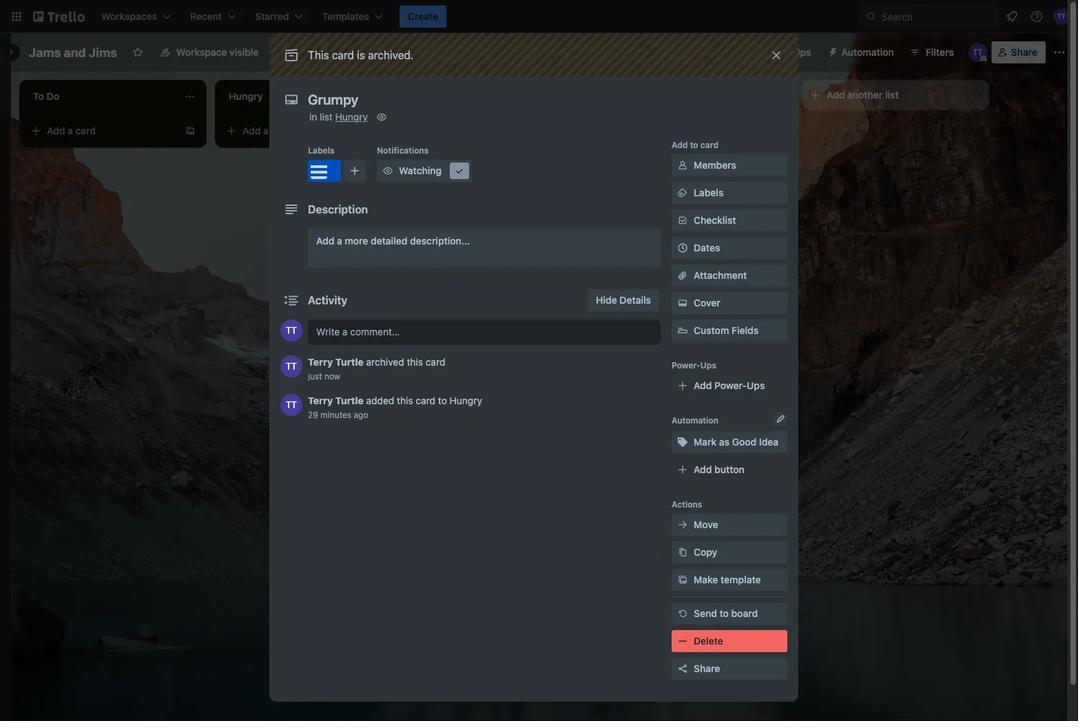 Task type: vqa. For each thing, say whether or not it's contained in the screenshot.
Make template
yes



Task type: locate. For each thing, give the bounding box(es) containing it.
power-ups inside button
[[761, 47, 812, 58]]

members link
[[672, 154, 788, 176]]

sm image inside delete link
[[676, 635, 690, 649]]

share for share button to the right
[[1012, 47, 1038, 58]]

activity
[[308, 294, 348, 307]]

hide details
[[596, 295, 651, 306]]

sm image inside members link
[[676, 159, 690, 172]]

2 terry from the top
[[308, 395, 333, 407]]

0 horizontal spatial add a card
[[47, 125, 96, 136]]

1 add a card button from the left
[[25, 120, 179, 142]]

1 vertical spatial ups
[[701, 361, 717, 370]]

0 vertical spatial terry
[[308, 357, 333, 368]]

terry turtle (terryturtle) image left 29
[[281, 394, 303, 416]]

ups inside button
[[794, 47, 812, 58]]

to
[[690, 140, 699, 150], [438, 395, 447, 407], [720, 608, 729, 620]]

share down delete
[[694, 663, 721, 675]]

sm image down notifications
[[381, 164, 395, 178]]

search image
[[866, 11, 878, 22]]

share left the show menu image
[[1012, 47, 1038, 58]]

move
[[694, 519, 719, 531]]

0 vertical spatial labels
[[308, 145, 335, 155]]

2 vertical spatial to
[[720, 608, 729, 620]]

add another list button
[[802, 80, 990, 110]]

1 horizontal spatial add a card button
[[221, 120, 375, 142]]

share
[[1012, 47, 1038, 58], [694, 663, 721, 675]]

open information menu image
[[1031, 10, 1044, 23]]

1 horizontal spatial terry turtle (terryturtle) image
[[1054, 8, 1071, 25]]

power-
[[761, 47, 794, 58], [672, 361, 701, 370], [715, 380, 747, 392]]

automation down search icon
[[842, 47, 895, 58]]

minutes
[[321, 410, 352, 420]]

card
[[332, 49, 354, 62], [76, 125, 96, 136], [271, 125, 292, 136], [701, 140, 719, 150], [426, 357, 446, 368], [416, 395, 436, 407]]

0 horizontal spatial power-
[[672, 361, 701, 370]]

ups down fields
[[747, 380, 765, 392]]

0 horizontal spatial add a card button
[[25, 120, 179, 142]]

to right added
[[438, 395, 447, 407]]

1 vertical spatial terry
[[308, 395, 333, 407]]

send
[[694, 608, 717, 620]]

workspace
[[176, 47, 227, 58]]

watching
[[399, 165, 442, 176]]

1 vertical spatial labels
[[694, 187, 724, 199]]

2 horizontal spatial to
[[720, 608, 729, 620]]

0 horizontal spatial to
[[438, 395, 447, 407]]

0 horizontal spatial list
[[320, 111, 333, 123]]

terry inside "terry turtle added this card to hungry 29 minutes ago"
[[308, 395, 333, 407]]

sm image for checklist
[[676, 214, 690, 227]]

1 horizontal spatial a
[[263, 125, 269, 136]]

2 turtle from the top
[[336, 395, 364, 407]]

sm image inside make template link
[[676, 574, 690, 587]]

sm image left checklist
[[676, 214, 690, 227]]

hungry
[[335, 111, 368, 123], [450, 395, 483, 407]]

add another list
[[827, 89, 899, 101]]

automation
[[842, 47, 895, 58], [672, 416, 719, 425]]

list right in
[[320, 111, 333, 123]]

share button
[[992, 41, 1046, 63], [672, 658, 788, 680]]

1 horizontal spatial share
[[1012, 47, 1038, 58]]

terry turtle (terryturtle) image
[[1054, 8, 1071, 25], [281, 394, 303, 416]]

1 horizontal spatial ups
[[747, 380, 765, 392]]

sm image left "send"
[[676, 607, 690, 621]]

1 horizontal spatial power-ups
[[761, 47, 812, 58]]

terry turtle (terryturtle) image right open information menu "image"
[[1054, 8, 1071, 25]]

sm image
[[375, 110, 389, 124], [676, 186, 690, 200], [676, 214, 690, 227], [676, 296, 690, 310], [676, 518, 690, 532], [676, 546, 690, 560], [676, 635, 690, 649]]

and
[[64, 45, 86, 60]]

filters
[[926, 47, 955, 58]]

attachment button
[[672, 265, 788, 287]]

cover
[[694, 297, 721, 309]]

1 vertical spatial share
[[694, 663, 721, 675]]

to for add
[[690, 140, 699, 150]]

0 vertical spatial share
[[1012, 47, 1038, 58]]

1 horizontal spatial to
[[690, 140, 699, 150]]

1 horizontal spatial list
[[886, 89, 899, 101]]

terry for added this card to hungry
[[308, 395, 333, 407]]

a for second add a card button from the right
[[68, 125, 73, 136]]

sm image left make
[[676, 574, 690, 587]]

0 vertical spatial power-ups
[[761, 47, 812, 58]]

0 vertical spatial to
[[690, 140, 699, 150]]

list
[[886, 89, 899, 101], [320, 111, 333, 123]]

to for send
[[720, 608, 729, 620]]

turtle inside terry turtle archived this card just now
[[336, 357, 364, 368]]

terry inside terry turtle archived this card just now
[[308, 357, 333, 368]]

hungry link
[[335, 111, 368, 123]]

more
[[345, 235, 368, 247]]

0 horizontal spatial a
[[68, 125, 73, 136]]

labels
[[308, 145, 335, 155], [694, 187, 724, 199]]

1 vertical spatial to
[[438, 395, 447, 407]]

checklist link
[[672, 210, 788, 232]]

turtle
[[336, 357, 364, 368], [336, 395, 364, 407]]

sm image left delete
[[676, 635, 690, 649]]

a
[[68, 125, 73, 136], [263, 125, 269, 136], [337, 235, 343, 247]]

board
[[732, 608, 758, 620]]

0 vertical spatial power-
[[761, 47, 794, 58]]

card inside "terry turtle added this card to hungry 29 minutes ago"
[[416, 395, 436, 407]]

Board name text field
[[22, 41, 124, 63]]

turtle inside "terry turtle added this card to hungry 29 minutes ago"
[[336, 395, 364, 407]]

sm image inside copy link
[[676, 546, 690, 560]]

2 add a card from the left
[[243, 125, 292, 136]]

labels up the color: blue, title: none icon
[[308, 145, 335, 155]]

ago
[[354, 410, 368, 420]]

sm image inside labels link
[[676, 186, 690, 200]]

1 vertical spatial automation
[[672, 416, 719, 425]]

0 horizontal spatial share button
[[672, 658, 788, 680]]

sm image inside mark as good idea button
[[676, 436, 690, 449]]

list inside button
[[886, 89, 899, 101]]

another
[[848, 89, 883, 101]]

0 horizontal spatial share
[[694, 663, 721, 675]]

1 horizontal spatial add a card
[[243, 125, 292, 136]]

add a card
[[47, 125, 96, 136], [243, 125, 292, 136]]

1 terry from the top
[[308, 357, 333, 368]]

0 horizontal spatial ups
[[701, 361, 717, 370]]

custom fields
[[694, 325, 759, 336]]

ups left automation button
[[794, 47, 812, 58]]

1 horizontal spatial automation
[[842, 47, 895, 58]]

None text field
[[301, 87, 756, 112]]

turtle up now
[[336, 357, 364, 368]]

sm image down add to card
[[676, 159, 690, 172]]

star or unstar board image
[[132, 47, 143, 58]]

sm image inside cover link
[[676, 296, 690, 310]]

0 horizontal spatial labels
[[308, 145, 335, 155]]

to right "send"
[[720, 608, 729, 620]]

show menu image
[[1053, 45, 1067, 59]]

sm image for automation
[[823, 41, 842, 61]]

0 notifications image
[[1004, 8, 1021, 25]]

now
[[325, 372, 341, 381]]

sm image for move
[[676, 518, 690, 532]]

0 vertical spatial list
[[886, 89, 899, 101]]

2 horizontal spatial ups
[[794, 47, 812, 58]]

0 horizontal spatial hungry
[[335, 111, 368, 123]]

add a card button
[[25, 120, 179, 142], [221, 120, 375, 142]]

1 turtle from the top
[[336, 357, 364, 368]]

sm image inside checklist link
[[676, 214, 690, 227]]

sm image for watching
[[381, 164, 395, 178]]

this for added
[[397, 395, 413, 407]]

labels up checklist
[[694, 187, 724, 199]]

sm image left cover
[[676, 296, 690, 310]]

terry turtle archived this card just now
[[308, 357, 446, 381]]

1 vertical spatial power-ups
[[672, 361, 717, 370]]

29
[[308, 410, 318, 420]]

terry
[[308, 357, 333, 368], [308, 395, 333, 407]]

terry up just now link
[[308, 357, 333, 368]]

sm image down actions
[[676, 518, 690, 532]]

details
[[620, 295, 651, 306]]

automation up mark
[[672, 416, 719, 425]]

1 horizontal spatial power-
[[715, 380, 747, 392]]

a for 2nd add a card button from left
[[263, 125, 269, 136]]

cover link
[[672, 292, 788, 314]]

sm image inside send to board link
[[676, 607, 690, 621]]

switch to… image
[[10, 10, 23, 23]]

list right another
[[886, 89, 899, 101]]

hide
[[596, 295, 617, 306]]

just now link
[[308, 372, 341, 381]]

share button down 0 notifications 'icon'
[[992, 41, 1046, 63]]

1 vertical spatial terry turtle (terryturtle) image
[[281, 320, 303, 342]]

1 vertical spatial hungry
[[450, 395, 483, 407]]

1 vertical spatial terry turtle (terryturtle) image
[[281, 394, 303, 416]]

filters button
[[906, 41, 959, 63]]

sm image for cover
[[676, 296, 690, 310]]

sm image inside automation button
[[823, 41, 842, 61]]

customize views image
[[336, 45, 349, 59]]

sm image right watching
[[453, 164, 467, 178]]

0 vertical spatial terry turtle (terryturtle) image
[[1054, 8, 1071, 25]]

automation inside button
[[842, 47, 895, 58]]

to up members
[[690, 140, 699, 150]]

sm image down add to card
[[676, 186, 690, 200]]

1 horizontal spatial hungry
[[450, 395, 483, 407]]

make template
[[694, 575, 761, 586]]

create from template… image
[[185, 125, 196, 136]]

checklist
[[694, 215, 737, 226]]

this inside terry turtle archived this card just now
[[407, 357, 423, 368]]

1 vertical spatial turtle
[[336, 395, 364, 407]]

sm image inside move link
[[676, 518, 690, 532]]

0 vertical spatial turtle
[[336, 357, 364, 368]]

2 horizontal spatial power-
[[761, 47, 794, 58]]

sm image left mark
[[676, 436, 690, 449]]

terry turtle (terryturtle) image
[[969, 43, 988, 62], [281, 320, 303, 342], [281, 356, 303, 378]]

share button down delete link
[[672, 658, 788, 680]]

sm image left copy on the bottom
[[676, 546, 690, 560]]

fields
[[732, 325, 759, 336]]

sm image for send to board
[[676, 607, 690, 621]]

0 vertical spatial ups
[[794, 47, 812, 58]]

this right added
[[397, 395, 413, 407]]

sm image up add another list at the right
[[823, 41, 842, 61]]

this right archived on the left of page
[[407, 357, 423, 368]]

0 vertical spatial share button
[[992, 41, 1046, 63]]

0 vertical spatial automation
[[842, 47, 895, 58]]

ups
[[794, 47, 812, 58], [701, 361, 717, 370], [747, 380, 765, 392]]

members
[[694, 160, 737, 171]]

sm image for copy
[[676, 546, 690, 560]]

1 vertical spatial this
[[397, 395, 413, 407]]

0 vertical spatial this
[[407, 357, 423, 368]]

2 vertical spatial ups
[[747, 380, 765, 392]]

hungry inside "terry turtle added this card to hungry 29 minutes ago"
[[450, 395, 483, 407]]

just
[[308, 372, 322, 381]]

0 horizontal spatial terry turtle (terryturtle) image
[[281, 394, 303, 416]]

card inside terry turtle archived this card just now
[[426, 357, 446, 368]]

power- inside button
[[761, 47, 794, 58]]

power-ups
[[761, 47, 812, 58], [672, 361, 717, 370]]

1 vertical spatial share button
[[672, 658, 788, 680]]

jams
[[29, 45, 61, 60]]

turtle for archived this card
[[336, 357, 364, 368]]

sm image
[[823, 41, 842, 61], [676, 159, 690, 172], [381, 164, 395, 178], [453, 164, 467, 178], [676, 436, 690, 449], [676, 574, 690, 587], [676, 607, 690, 621]]

terry up 29
[[308, 395, 333, 407]]

this
[[407, 357, 423, 368], [397, 395, 413, 407]]

sm image for labels
[[676, 186, 690, 200]]

sm image for make template
[[676, 574, 690, 587]]

turtle up '29 minutes ago' "link"
[[336, 395, 364, 407]]

ups up add power-ups
[[701, 361, 717, 370]]

this inside "terry turtle added this card to hungry 29 minutes ago"
[[397, 395, 413, 407]]

0 vertical spatial terry turtle (terryturtle) image
[[969, 43, 988, 62]]



Task type: describe. For each thing, give the bounding box(es) containing it.
in list hungry
[[310, 111, 368, 123]]

dates
[[694, 242, 721, 254]]

custom
[[694, 325, 730, 336]]

1 vertical spatial list
[[320, 111, 333, 123]]

to inside "terry turtle added this card to hungry 29 minutes ago"
[[438, 395, 447, 407]]

move link
[[672, 514, 788, 536]]

make template link
[[672, 569, 788, 591]]

board link
[[270, 41, 329, 63]]

2 vertical spatial power-
[[715, 380, 747, 392]]

archived.
[[368, 49, 414, 62]]

turtle for added this card to hungry
[[336, 395, 364, 407]]

create
[[408, 11, 439, 22]]

add button
[[694, 464, 745, 476]]

idea
[[760, 437, 779, 448]]

power-ups button
[[734, 41, 820, 63]]

0 horizontal spatial power-ups
[[672, 361, 717, 370]]

terry for archived this card
[[308, 357, 333, 368]]

delete
[[694, 636, 724, 647]]

workspace visible
[[176, 47, 259, 58]]

hide details link
[[588, 290, 660, 312]]

2 vertical spatial terry turtle (terryturtle) image
[[281, 356, 303, 378]]

archived
[[366, 357, 404, 368]]

copy
[[694, 547, 718, 558]]

add a more detailed description…
[[316, 235, 470, 247]]

create button
[[400, 6, 447, 28]]

template
[[721, 575, 761, 586]]

29 minutes ago link
[[308, 410, 368, 420]]

1 horizontal spatial share button
[[992, 41, 1046, 63]]

as
[[720, 437, 730, 448]]

Write a comment text field
[[308, 320, 661, 345]]

dates button
[[672, 237, 788, 259]]

0 horizontal spatial automation
[[672, 416, 719, 425]]

make
[[694, 575, 719, 586]]

sm image for delete
[[676, 635, 690, 649]]

color: blue, title: none image
[[308, 160, 341, 182]]

description
[[308, 203, 368, 216]]

this
[[308, 49, 329, 62]]

1 horizontal spatial labels
[[694, 187, 724, 199]]

added
[[366, 395, 395, 407]]

mark as good idea button
[[672, 432, 788, 454]]

button
[[715, 464, 745, 476]]

add power-ups
[[694, 380, 765, 392]]

visible
[[230, 47, 259, 58]]

Search field
[[878, 6, 998, 27]]

copy link
[[672, 542, 788, 564]]

1 add a card from the left
[[47, 125, 96, 136]]

send to board
[[694, 608, 758, 620]]

notifications
[[377, 145, 429, 155]]

send to board link
[[672, 603, 788, 625]]

labels link
[[672, 182, 788, 204]]

delete link
[[672, 631, 788, 653]]

2 add a card button from the left
[[221, 120, 375, 142]]

watching button
[[377, 160, 472, 182]]

jams and jims
[[29, 45, 117, 60]]

workspace visible button
[[152, 41, 267, 63]]

jims
[[89, 45, 117, 60]]

custom fields button
[[672, 324, 788, 338]]

in
[[310, 111, 317, 123]]

board
[[293, 47, 320, 58]]

sm image right hungry link
[[375, 110, 389, 124]]

share for bottom share button
[[694, 663, 721, 675]]

sm image for members
[[676, 159, 690, 172]]

2 horizontal spatial a
[[337, 235, 343, 247]]

add to card
[[672, 140, 719, 150]]

mark
[[694, 437, 717, 448]]

1 vertical spatial power-
[[672, 361, 701, 370]]

add button button
[[672, 459, 788, 481]]

terry turtle added this card to hungry 29 minutes ago
[[308, 395, 483, 420]]

is
[[357, 49, 365, 62]]

attachment
[[694, 270, 747, 281]]

0 vertical spatial hungry
[[335, 111, 368, 123]]

good
[[733, 437, 757, 448]]

mark as good idea
[[694, 437, 779, 448]]

primary element
[[0, 0, 1079, 33]]

add power-ups link
[[672, 375, 788, 397]]

this card is archived.
[[308, 49, 414, 62]]

actions
[[672, 500, 703, 509]]

detailed
[[371, 235, 408, 247]]

add a more detailed description… link
[[308, 229, 661, 267]]

description…
[[410, 235, 470, 247]]

this for archived
[[407, 357, 423, 368]]

automation button
[[823, 41, 903, 63]]



